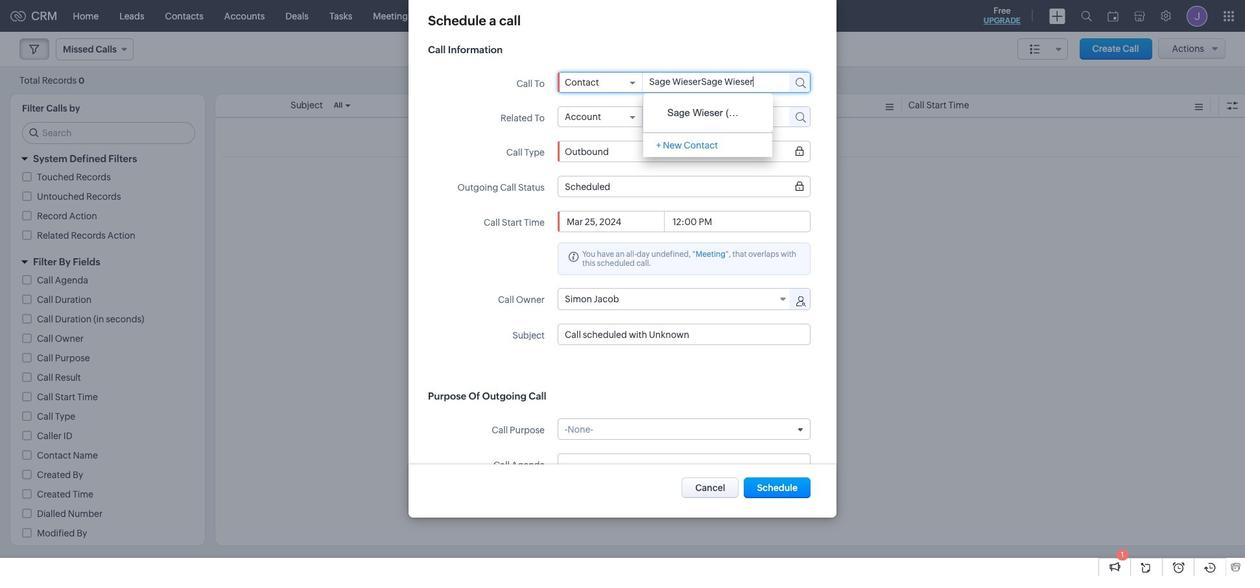 Task type: locate. For each thing, give the bounding box(es) containing it.
search image
[[1082, 10, 1093, 21]]

None field
[[565, 77, 636, 88], [565, 112, 636, 122], [565, 146, 804, 157], [565, 181, 804, 192], [559, 289, 791, 310], [565, 424, 804, 434], [565, 77, 636, 88], [565, 112, 636, 122], [565, 146, 804, 157], [565, 181, 804, 192], [559, 289, 791, 310], [565, 424, 804, 434]]

None button
[[682, 478, 739, 498], [745, 478, 811, 498], [682, 478, 739, 498], [745, 478, 811, 498]]

mmm d, yyyy text field
[[565, 216, 665, 227]]

None text field
[[643, 73, 778, 91]]

logo image
[[10, 11, 26, 21]]

hh:mm a text field
[[671, 216, 720, 227]]

create menu image
[[1050, 8, 1066, 24]]

profile element
[[1180, 0, 1216, 31]]

calendar image
[[1108, 11, 1119, 21]]

None text field
[[643, 107, 782, 125], [565, 329, 804, 340], [565, 459, 804, 470], [643, 107, 782, 125], [565, 329, 804, 340], [565, 459, 804, 470]]



Task type: describe. For each thing, give the bounding box(es) containing it.
profile image
[[1188, 6, 1208, 26]]

Search text field
[[23, 123, 195, 143]]

create menu element
[[1042, 0, 1074, 31]]

search element
[[1074, 0, 1101, 32]]



Task type: vqa. For each thing, say whether or not it's contained in the screenshot.
Title text field
no



